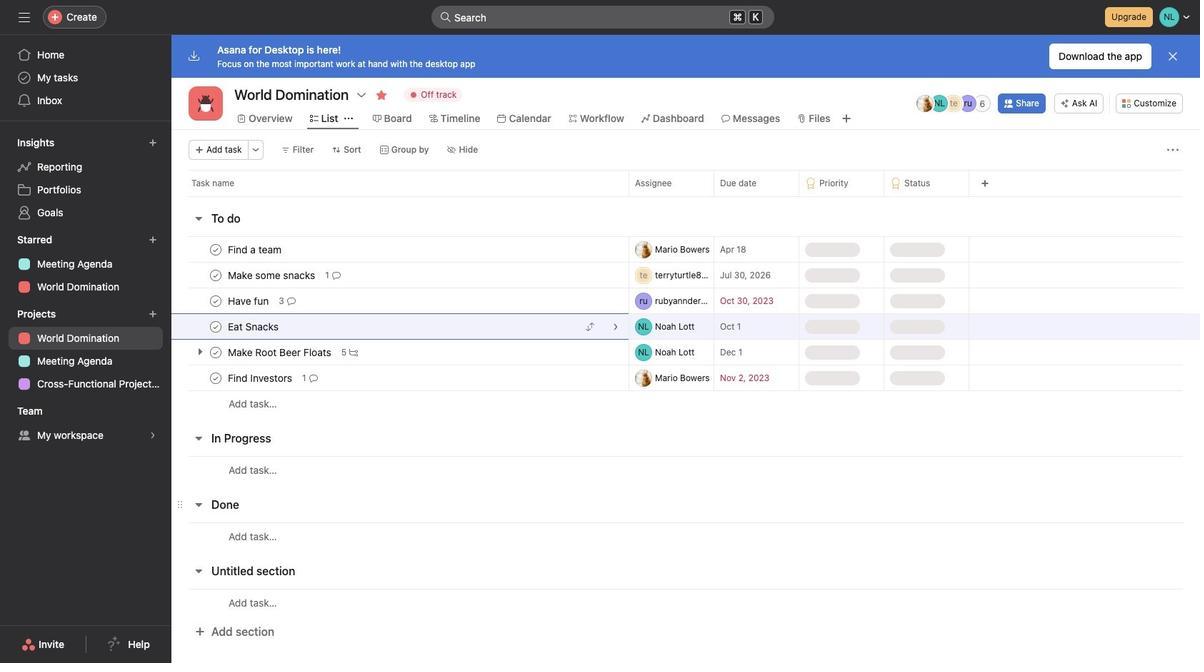 Task type: locate. For each thing, give the bounding box(es) containing it.
new project or portfolio image
[[149, 310, 157, 319]]

new insights image
[[149, 139, 157, 147]]

expand subtask list for the task make root beer floats image
[[194, 347, 206, 358]]

show options image
[[356, 89, 367, 101]]

2 vertical spatial task name text field
[[225, 371, 297, 385]]

1 mark complete checkbox from the top
[[207, 241, 224, 258]]

2 mark complete checkbox from the top
[[207, 318, 224, 335]]

0 vertical spatial mark complete image
[[207, 293, 224, 310]]

task name text field for 1 comment icon for make some snacks cell on the top of the page
[[225, 268, 320, 283]]

mark complete image inside eat snacks cell
[[207, 318, 224, 335]]

1 mark complete checkbox from the top
[[207, 267, 224, 284]]

mark complete image for task name text field inside find a team cell
[[207, 241, 224, 258]]

mark complete checkbox for task name text box inside the eat snacks cell
[[207, 318, 224, 335]]

2 vertical spatial mark complete checkbox
[[207, 344, 224, 361]]

mark complete image inside find investors cell
[[207, 370, 224, 387]]

0 vertical spatial collapse task list for this group image
[[193, 213, 204, 224]]

1 task name text field from the top
[[225, 243, 286, 257]]

1 horizontal spatial more actions image
[[1168, 144, 1179, 156]]

Task name text field
[[225, 243, 286, 257], [225, 294, 273, 308], [225, 345, 336, 360]]

global element
[[0, 35, 171, 121]]

mark complete checkbox for task name text field within have fun cell
[[207, 293, 224, 310]]

1 mark complete image from the top
[[207, 293, 224, 310]]

0 vertical spatial task name text field
[[225, 268, 320, 283]]

2 vertical spatial mark complete checkbox
[[207, 370, 224, 387]]

1 vertical spatial collapse task list for this group image
[[193, 433, 204, 444]]

mark complete image
[[207, 293, 224, 310], [207, 370, 224, 387]]

mark complete image
[[207, 241, 224, 258], [207, 267, 224, 284], [207, 318, 224, 335], [207, 344, 224, 361]]

remove from starred image
[[376, 89, 387, 101]]

2 vertical spatial collapse task list for this group image
[[193, 566, 204, 577]]

2 mark complete checkbox from the top
[[207, 293, 224, 310]]

2 mark complete image from the top
[[207, 267, 224, 284]]

1 task name text field from the top
[[225, 268, 320, 283]]

mark complete checkbox inside find a team cell
[[207, 241, 224, 258]]

mark complete checkbox inside have fun cell
[[207, 293, 224, 310]]

5 subtasks image
[[350, 348, 358, 357]]

1 comment image
[[332, 271, 341, 280], [309, 374, 318, 383]]

mark complete image inside have fun cell
[[207, 293, 224, 310]]

3 mark complete checkbox from the top
[[207, 344, 224, 361]]

find investors cell
[[171, 365, 629, 392]]

insights element
[[0, 130, 171, 227]]

0 vertical spatial mark complete checkbox
[[207, 267, 224, 284]]

2 mark complete image from the top
[[207, 370, 224, 387]]

1 vertical spatial 1 comment image
[[309, 374, 318, 383]]

Task name text field
[[225, 268, 320, 283], [225, 320, 283, 334], [225, 371, 297, 385]]

1 mark complete image from the top
[[207, 241, 224, 258]]

task name text field for have fun cell
[[225, 294, 273, 308]]

make some snacks cell
[[171, 262, 629, 289]]

more actions image
[[1168, 144, 1179, 156], [251, 146, 260, 154]]

1 collapse task list for this group image from the top
[[193, 213, 204, 224]]

2 task name text field from the top
[[225, 320, 283, 334]]

task name text field inside have fun cell
[[225, 294, 273, 308]]

eat snacks cell
[[171, 314, 629, 340]]

1 vertical spatial mark complete checkbox
[[207, 318, 224, 335]]

1 comment image for make some snacks cell on the top of the page
[[332, 271, 341, 280]]

mark complete image inside make some snacks cell
[[207, 267, 224, 284]]

collapse task list for this group image
[[193, 499, 204, 511]]

mark complete checkbox inside eat snacks cell
[[207, 318, 224, 335]]

3 task name text field from the top
[[225, 345, 336, 360]]

3 mark complete checkbox from the top
[[207, 370, 224, 387]]

1 horizontal spatial 1 comment image
[[332, 271, 341, 280]]

0 vertical spatial 1 comment image
[[332, 271, 341, 280]]

Mark complete checkbox
[[207, 267, 224, 284], [207, 318, 224, 335], [207, 370, 224, 387]]

1 comment image inside find investors cell
[[309, 374, 318, 383]]

starred element
[[0, 227, 171, 302]]

0 vertical spatial task name text field
[[225, 243, 286, 257]]

3 mark complete image from the top
[[207, 318, 224, 335]]

collapse task list for this group image
[[193, 213, 204, 224], [193, 433, 204, 444], [193, 566, 204, 577]]

mark complete image for have fun cell
[[207, 293, 224, 310]]

2 vertical spatial task name text field
[[225, 345, 336, 360]]

Mark complete checkbox
[[207, 241, 224, 258], [207, 293, 224, 310], [207, 344, 224, 361]]

1 vertical spatial task name text field
[[225, 294, 273, 308]]

mark complete image inside find a team cell
[[207, 241, 224, 258]]

mark complete checkbox inside find investors cell
[[207, 370, 224, 387]]

task name text field inside make some snacks cell
[[225, 268, 320, 283]]

dismiss image
[[1168, 51, 1179, 62]]

3 task name text field from the top
[[225, 371, 297, 385]]

task name text field inside find investors cell
[[225, 371, 297, 385]]

tab actions image
[[344, 114, 353, 123]]

row
[[171, 170, 1200, 196], [189, 196, 1183, 197], [171, 237, 1200, 263], [171, 262, 1200, 289], [171, 288, 1200, 314], [171, 314, 1200, 340], [171, 339, 1200, 366], [171, 365, 1200, 392], [171, 391, 1200, 417], [171, 457, 1200, 484], [171, 523, 1200, 550], [171, 589, 1200, 617]]

0 horizontal spatial 1 comment image
[[309, 374, 318, 383]]

Search tasks, projects, and more text field
[[432, 6, 775, 29]]

1 vertical spatial task name text field
[[225, 320, 283, 334]]

1 vertical spatial mark complete image
[[207, 370, 224, 387]]

header to do tree grid
[[171, 237, 1200, 417]]

None field
[[432, 6, 775, 29]]

mark complete checkbox inside make some snacks cell
[[207, 267, 224, 284]]

2 task name text field from the top
[[225, 294, 273, 308]]

1 vertical spatial mark complete checkbox
[[207, 293, 224, 310]]

task name text field inside find a team cell
[[225, 243, 286, 257]]

4 mark complete image from the top
[[207, 344, 224, 361]]

0 vertical spatial mark complete checkbox
[[207, 241, 224, 258]]

move tasks between sections image
[[586, 323, 594, 331]]



Task type: describe. For each thing, give the bounding box(es) containing it.
mark complete checkbox for task name text field inside find a team cell
[[207, 241, 224, 258]]

hide sidebar image
[[19, 11, 30, 23]]

task name text field for 1 comment icon inside the find investors cell
[[225, 371, 297, 385]]

0 horizontal spatial more actions image
[[251, 146, 260, 154]]

details image
[[612, 323, 620, 331]]

have fun cell
[[171, 288, 629, 314]]

mark complete checkbox for task name text box in the make some snacks cell
[[207, 267, 224, 284]]

see details, my workspace image
[[149, 432, 157, 440]]

task name text field inside make root beer floats cell
[[225, 345, 336, 360]]

3 collapse task list for this group image from the top
[[193, 566, 204, 577]]

find a team cell
[[171, 237, 629, 263]]

teams element
[[0, 399, 171, 450]]

task name text field for find a team cell
[[225, 243, 286, 257]]

add field image
[[981, 179, 990, 188]]

bug image
[[197, 95, 214, 112]]

2 collapse task list for this group image from the top
[[193, 433, 204, 444]]

mark complete checkbox inside make root beer floats cell
[[207, 344, 224, 361]]

make root beer floats cell
[[171, 339, 629, 366]]

mark complete image for find investors cell
[[207, 370, 224, 387]]

3 comments image
[[287, 297, 296, 305]]

add tab image
[[841, 113, 852, 124]]

mark complete image for task name text box inside the eat snacks cell
[[207, 318, 224, 335]]

prominent image
[[440, 11, 452, 23]]

mark complete image for task name text box in the make some snacks cell
[[207, 267, 224, 284]]

mark complete checkbox for task name text box in the find investors cell
[[207, 370, 224, 387]]

add items to starred image
[[149, 236, 157, 244]]

1 comment image for find investors cell
[[309, 374, 318, 383]]

task name text field inside eat snacks cell
[[225, 320, 283, 334]]

projects element
[[0, 302, 171, 399]]



Task type: vqa. For each thing, say whether or not it's contained in the screenshot.
my
no



